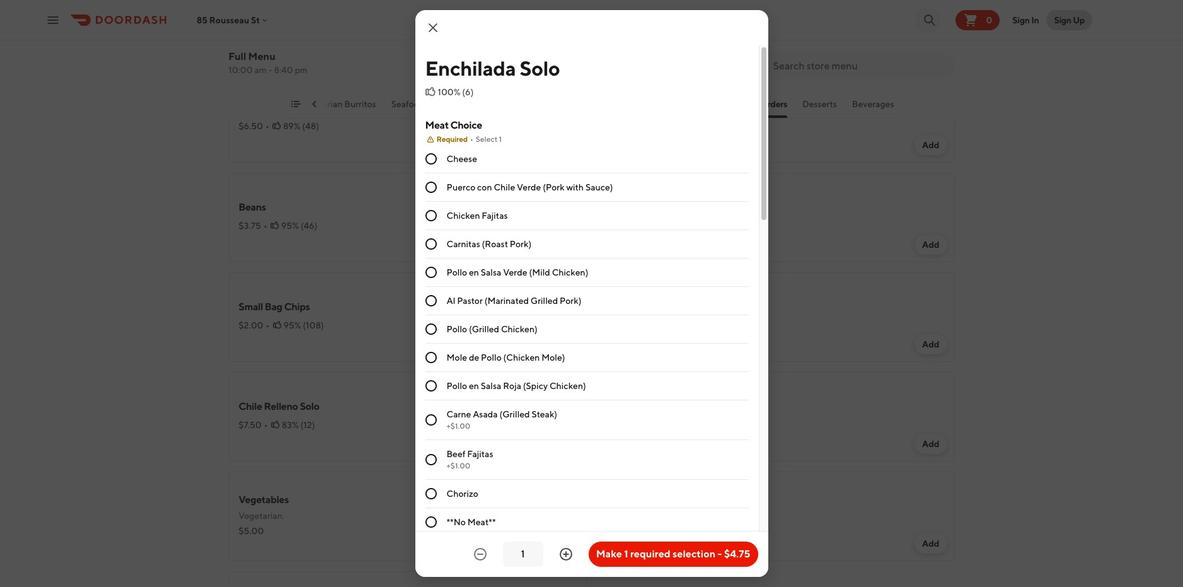 Task type: describe. For each thing, give the bounding box(es) containing it.
add inside vegetables vegetarian. $5.00 add
[[554, 539, 572, 549]]

seafood specials
[[391, 99, 460, 109]]

am
[[255, 65, 267, 75]]

$6.50 •
[[239, 121, 269, 131]]

beans
[[239, 201, 266, 213]]

meat choice group
[[425, 119, 749, 577]]

Pollo en Salsa Roja (Spicy Chicken) radio
[[425, 380, 437, 392]]

89% (48)
[[283, 121, 319, 131]]

0 horizontal spatial chile
[[239, 401, 262, 413]]

make 1 required selection - $4.75 button
[[589, 542, 759, 567]]

puerco con chile verde (pork with sauce)
[[447, 182, 614, 192]]

85
[[197, 15, 208, 25]]

fajitas for chicken fajitas
[[482, 211, 508, 221]]

1 horizontal spatial chips
[[686, 2, 712, 14]]

carne
[[447, 409, 471, 419]]

**no meat**
[[447, 517, 496, 527]]

desserts
[[803, 99, 837, 109]]

0 vertical spatial (grilled
[[469, 324, 500, 334]]

(mild
[[529, 267, 551, 278]]

sauce)
[[586, 182, 614, 192]]

- for am
[[269, 65, 272, 75]]

vegetarian burritos button
[[299, 98, 376, 118]]

$4.75
[[725, 548, 751, 560]]

• for chicken
[[633, 221, 636, 231]]

close enchilada solo image
[[425, 20, 441, 35]]

• for beans
[[264, 221, 267, 231]]

sign for sign up
[[1055, 15, 1072, 25]]

100% for 100% (6)
[[438, 87, 461, 97]]

vegetarian.
[[239, 511, 285, 521]]

• for guacamole
[[266, 121, 269, 131]]

pollo en salsa roja (spicy chicken)
[[447, 381, 586, 391]]

large bag tortilla chips
[[607, 2, 712, 14]]

verde for (mild
[[504, 267, 528, 278]]

$3.75
[[239, 221, 261, 231]]

vegetarian
[[299, 99, 343, 109]]

make
[[597, 548, 623, 560]]

large bag tortilla chips image
[[866, 0, 955, 63]]

chile relleno solo
[[239, 401, 320, 413]]

beverages
[[852, 99, 894, 109]]

$2.00 •
[[239, 320, 270, 331]]

100% (8)
[[650, 221, 686, 231]]

sign up link
[[1047, 10, 1093, 30]]

chicken for chicken
[[607, 201, 644, 213]]

with
[[567, 182, 584, 192]]

(8)
[[675, 221, 686, 231]]

10:00
[[229, 65, 253, 75]]

sign for sign in
[[1013, 15, 1031, 25]]

flauta
[[607, 500, 636, 512]]

$6.50
[[239, 121, 263, 131]]

vegetables vegetarian. $5.00 add
[[239, 494, 572, 549]]

orders
[[760, 99, 788, 109]]

pollo for pollo en salsa roja (spicy chicken)
[[447, 381, 468, 391]]

(48)
[[302, 121, 319, 131]]

mole de pollo (chicken mole)
[[447, 353, 566, 363]]

beef
[[447, 449, 466, 459]]

85 rousseau st
[[197, 15, 260, 25]]

- for selection
[[718, 548, 722, 560]]

scroll menu navigation left image
[[309, 99, 319, 109]]

carne asada (grilled steak) +$1.00
[[447, 409, 558, 431]]

pollo for pollo (grilled chicken)
[[447, 324, 468, 334]]

mole
[[447, 353, 467, 363]]

Item Search search field
[[774, 59, 945, 73]]

+$1.00 inside the carne asada (grilled steak) +$1.00
[[447, 421, 471, 431]]

(6)
[[463, 87, 474, 97]]

steak)
[[532, 409, 558, 419]]

en for pollo en salsa verde (mild chicken)
[[469, 267, 479, 278]]

8:40
[[274, 65, 293, 75]]

salsa for roja
[[481, 381, 502, 391]]

steak
[[607, 301, 632, 313]]

solo for enchilada solo
[[520, 56, 560, 80]]

(46)
[[301, 221, 318, 231]]

puerco
[[447, 182, 476, 192]]

increase quantity by 1 image
[[559, 547, 574, 562]]

selection
[[673, 548, 716, 560]]

small bag chips
[[239, 301, 310, 313]]

enchilada
[[425, 56, 516, 80]]

(chicken
[[504, 353, 540, 363]]

full
[[229, 50, 246, 62]]

$7.50 for chicken
[[607, 221, 630, 231]]

open menu image
[[45, 12, 61, 27]]

seafood
[[391, 99, 425, 109]]

$7.50 • for chicken
[[607, 221, 636, 231]]

0 button
[[957, 10, 1001, 30]]

asada
[[473, 409, 498, 419]]

al pastor (marinated grilled pork)
[[447, 296, 582, 306]]

sign in
[[1013, 15, 1040, 25]]

select
[[476, 134, 498, 144]]

100% for 100% (8)
[[650, 221, 673, 231]]

solo for flauta solo
[[637, 500, 657, 512]]

enchilada solo dialog
[[415, 10, 769, 587]]

de
[[469, 353, 480, 363]]

choice
[[451, 119, 482, 131]]

cheese
[[447, 154, 478, 164]]

83%
[[282, 420, 299, 430]]

pollo (grilled chicken)
[[447, 324, 538, 334]]

chorizo
[[447, 489, 479, 499]]

Chorizo radio
[[425, 488, 437, 500]]

decrease quantity by 1 image
[[473, 547, 488, 562]]

(marinated
[[485, 296, 529, 306]]

Current quantity is 1 number field
[[511, 548, 536, 561]]

make 1 required selection - $4.75
[[597, 548, 751, 560]]

(108)
[[303, 320, 324, 331]]

1 inside button
[[625, 548, 629, 560]]

desserts button
[[803, 98, 837, 118]]

$4.00 •
[[239, 21, 270, 32]]

pollo en salsa verde (mild chicken)
[[447, 267, 589, 278]]

meat
[[425, 119, 449, 131]]

vegetarian burritos
[[299, 99, 376, 109]]



Task type: vqa. For each thing, say whether or not it's contained in the screenshot.
1 to the left
yes



Task type: locate. For each thing, give the bounding box(es) containing it.
0 horizontal spatial pork)
[[510, 239, 532, 249]]

bag for small
[[265, 301, 283, 313]]

1 vertical spatial -
[[718, 548, 722, 560]]

mole)
[[542, 353, 566, 363]]

- right am
[[269, 65, 272, 75]]

-
[[269, 65, 272, 75], [718, 548, 722, 560]]

chicken inside meat choice group
[[447, 211, 480, 221]]

Mole de Pollo (Chicken Mole) radio
[[425, 352, 437, 363]]

1 vertical spatial +$1.00
[[447, 461, 471, 471]]

(12)
[[301, 420, 315, 430]]

chips up 95% (108)
[[284, 301, 310, 313]]

0 vertical spatial chips
[[686, 2, 712, 14]]

1 horizontal spatial chicken
[[607, 201, 644, 213]]

$7.50 down chile relleno solo
[[239, 420, 262, 430]]

**no
[[447, 517, 466, 527]]

0 vertical spatial verde
[[517, 182, 541, 192]]

1 horizontal spatial $7.50
[[607, 221, 630, 231]]

chicken down sauce) at top
[[607, 201, 644, 213]]

pollo right "de"
[[481, 353, 502, 363]]

required
[[631, 548, 671, 560]]

grilled
[[531, 296, 558, 306]]

+$1.00 down carne
[[447, 421, 471, 431]]

1 en from the top
[[469, 267, 479, 278]]

1 vertical spatial 1
[[625, 548, 629, 560]]

chile left 'relleno'
[[239, 401, 262, 413]]

guacamole
[[239, 102, 290, 114]]

1 vertical spatial salsa
[[481, 381, 502, 391]]

95% for small bag chips
[[284, 320, 301, 331]]

1 vertical spatial fajitas
[[468, 449, 494, 459]]

2 vertical spatial solo
[[637, 500, 657, 512]]

• for small bag chips
[[266, 320, 270, 331]]

1 +$1.00 from the top
[[447, 421, 471, 431]]

(grilled up "de"
[[469, 324, 500, 334]]

• down choice
[[470, 134, 474, 144]]

salsa left the roja
[[481, 381, 502, 391]]

en up pastor
[[469, 267, 479, 278]]

1 inside meat choice group
[[499, 134, 502, 144]]

en down "de"
[[469, 381, 479, 391]]

• right $2.00
[[266, 320, 270, 331]]

1 vertical spatial pork)
[[560, 296, 582, 306]]

0 horizontal spatial solo
[[300, 401, 320, 413]]

0 horizontal spatial $7.50
[[239, 420, 262, 430]]

100%
[[438, 87, 461, 97], [650, 221, 673, 231]]

+$1.00
[[447, 421, 471, 431], [447, 461, 471, 471]]

0 vertical spatial en
[[469, 267, 479, 278]]

0 horizontal spatial chicken
[[447, 211, 480, 221]]

1
[[499, 134, 502, 144], [625, 548, 629, 560]]

100% (6)
[[438, 87, 474, 97]]

bag right the small at the bottom left of page
[[265, 301, 283, 313]]

tortilla
[[654, 2, 684, 14]]

pork) right (roast
[[510, 239, 532, 249]]

pollo right pollo en salsa verde (mild chicken) radio
[[447, 267, 468, 278]]

0 vertical spatial chile
[[494, 182, 516, 192]]

$7.50 • down sauce) at top
[[607, 221, 636, 231]]

(grilled down pollo en salsa roja (spicy chicken)
[[500, 409, 530, 419]]

• left 100% (8)
[[633, 221, 636, 231]]

2 horizontal spatial solo
[[637, 500, 657, 512]]

2 salsa from the top
[[481, 381, 502, 391]]

chile inside meat choice group
[[494, 182, 516, 192]]

(pork
[[543, 182, 565, 192]]

100% up the specials
[[438, 87, 461, 97]]

beverages button
[[852, 98, 894, 118]]

en for pollo en salsa roja (spicy chicken)
[[469, 381, 479, 391]]

meat**
[[468, 517, 496, 527]]

1 vertical spatial (grilled
[[500, 409, 530, 419]]

None radio
[[425, 414, 437, 426]]

1 vertical spatial chile
[[239, 401, 262, 413]]

(grilled inside the carne asada (grilled steak) +$1.00
[[500, 409, 530, 419]]

1 horizontal spatial chile
[[494, 182, 516, 192]]

chicken) up (chicken
[[501, 324, 538, 334]]

83% (12)
[[282, 420, 315, 430]]

95% left (108)
[[284, 320, 301, 331]]

• select 1
[[470, 134, 502, 144]]

1 vertical spatial en
[[469, 381, 479, 391]]

sign left in
[[1013, 15, 1031, 25]]

meat choice
[[425, 119, 482, 131]]

carnitas
[[447, 239, 481, 249]]

100% inside enchilada solo dialog
[[438, 87, 461, 97]]

+$1.00 down beef
[[447, 461, 471, 471]]

0 vertical spatial $7.50 •
[[607, 221, 636, 231]]

verde left (pork
[[517, 182, 541, 192]]

0 vertical spatial salsa
[[481, 267, 502, 278]]

1 vertical spatial chips
[[284, 301, 310, 313]]

1 horizontal spatial -
[[718, 548, 722, 560]]

pollo for pollo en salsa verde (mild chicken)
[[447, 267, 468, 278]]

small
[[239, 301, 263, 313]]

0 vertical spatial solo
[[520, 56, 560, 80]]

carnitas (roast pork)
[[447, 239, 532, 249]]

1 vertical spatial $7.50 •
[[239, 420, 268, 430]]

pastor
[[457, 296, 483, 306]]

1 vertical spatial $7.50
[[239, 420, 262, 430]]

chicken)
[[552, 267, 589, 278], [501, 324, 538, 334], [550, 381, 586, 391]]

pollo right pollo (grilled chicken) option
[[447, 324, 468, 334]]

con
[[478, 182, 492, 192]]

sign in link
[[1006, 7, 1047, 32]]

chile
[[494, 182, 516, 192], [239, 401, 262, 413]]

0 horizontal spatial -
[[269, 65, 272, 75]]

1 vertical spatial 95%
[[284, 320, 301, 331]]

• inside meat choice group
[[470, 134, 474, 144]]

sign up
[[1055, 15, 1086, 25]]

1 horizontal spatial bag
[[634, 2, 652, 14]]

2 vertical spatial chicken)
[[550, 381, 586, 391]]

100% left (8) at the right of the page
[[650, 221, 673, 231]]

st
[[251, 15, 260, 25]]

side
[[742, 99, 759, 109]]

sign left up
[[1055, 15, 1072, 25]]

rousseau
[[209, 15, 249, 25]]

add button
[[915, 135, 948, 155], [915, 235, 948, 255], [547, 334, 579, 354], [915, 334, 948, 354], [547, 434, 579, 454], [915, 434, 948, 454], [547, 534, 579, 554], [915, 534, 948, 554]]

small bag chips image
[[497, 272, 587, 362]]

chicken) down mole)
[[550, 381, 586, 391]]

• right $6.50
[[266, 121, 269, 131]]

1 horizontal spatial $7.50 •
[[607, 221, 636, 231]]

pork) right grilled at bottom left
[[560, 296, 582, 306]]

$7.50 down sauce) at top
[[607, 221, 630, 231]]

required
[[437, 134, 468, 144]]

1 vertical spatial solo
[[300, 401, 320, 413]]

side orders
[[742, 99, 788, 109]]

Pollo en Salsa Verde (Mild Chicken) radio
[[425, 267, 437, 278]]

2 en from the top
[[469, 381, 479, 391]]

0 vertical spatial chicken)
[[552, 267, 589, 278]]

2 sign from the left
[[1055, 15, 1072, 25]]

solo inside dialog
[[520, 56, 560, 80]]

$7.50 for chile relleno solo
[[239, 420, 262, 430]]

salsa down carnitas (roast pork)
[[481, 267, 502, 278]]

chicken up "carnitas"
[[447, 211, 480, 221]]

• right st
[[266, 21, 270, 32]]

bag right large
[[634, 2, 652, 14]]

in
[[1032, 15, 1040, 25]]

solo
[[520, 56, 560, 80], [300, 401, 320, 413], [637, 500, 657, 512]]

0 horizontal spatial $7.50 •
[[239, 420, 268, 430]]

1 horizontal spatial 100%
[[650, 221, 673, 231]]

(spicy
[[523, 381, 548, 391]]

0 horizontal spatial 100%
[[438, 87, 461, 97]]

95% (108)
[[284, 320, 324, 331]]

89%
[[283, 121, 301, 131]]

pork)
[[510, 239, 532, 249], [560, 296, 582, 306]]

up
[[1074, 15, 1086, 25]]

pollo right pollo en salsa roja (spicy chicken) 'option'
[[447, 381, 468, 391]]

Puerco con Chile Verde (Pork with Sauce) radio
[[425, 182, 437, 193]]

Cheese radio
[[425, 153, 437, 165]]

verde
[[517, 182, 541, 192], [504, 267, 528, 278]]

verde left (mild
[[504, 267, 528, 278]]

salsa
[[481, 267, 502, 278], [481, 381, 502, 391]]

0 horizontal spatial sign
[[1013, 15, 1031, 25]]

1 sign from the left
[[1013, 15, 1031, 25]]

1 horizontal spatial pork)
[[560, 296, 582, 306]]

beef fajitas +$1.00
[[447, 449, 494, 471]]

0 vertical spatial 1
[[499, 134, 502, 144]]

seafood specials button
[[391, 98, 460, 118]]

95% for beans
[[281, 221, 299, 231]]

chicken) right (mild
[[552, 267, 589, 278]]

Pollo (Grilled Chicken) radio
[[425, 324, 437, 335]]

relleno
[[264, 401, 298, 413]]

(roast
[[482, 239, 508, 249]]

Carnitas (Roast Pork) radio
[[425, 238, 437, 250]]

sign
[[1013, 15, 1031, 25], [1055, 15, 1072, 25]]

vegetables
[[239, 494, 289, 506]]

chicken) for (spicy
[[550, 381, 586, 391]]

verde for (pork
[[517, 182, 541, 192]]

0 vertical spatial bag
[[634, 2, 652, 14]]

chips
[[686, 2, 712, 14], [284, 301, 310, 313]]

1 horizontal spatial 1
[[625, 548, 629, 560]]

0 vertical spatial 95%
[[281, 221, 299, 231]]

chicken) for (mild
[[552, 267, 589, 278]]

85 rousseau st button
[[197, 15, 270, 25]]

• right '$3.75'
[[264, 221, 267, 231]]

95%
[[281, 221, 299, 231], [284, 320, 301, 331]]

$2.00
[[239, 320, 264, 331]]

chile right the con
[[494, 182, 516, 192]]

fajitas up (roast
[[482, 211, 508, 221]]

1 vertical spatial chicken)
[[501, 324, 538, 334]]

**No Meat** radio
[[425, 517, 437, 528]]

• down chile relleno solo
[[264, 420, 268, 430]]

1 salsa from the top
[[481, 267, 502, 278]]

•
[[266, 21, 270, 32], [266, 121, 269, 131], [470, 134, 474, 144], [264, 221, 267, 231], [633, 221, 636, 231], [266, 320, 270, 331], [264, 420, 268, 430]]

fajitas inside beef fajitas +$1.00
[[468, 449, 494, 459]]

$5.00
[[239, 526, 264, 536]]

1 vertical spatial verde
[[504, 267, 528, 278]]

- inside full menu 10:00 am - 8:40 pm
[[269, 65, 272, 75]]

1 horizontal spatial sign
[[1055, 15, 1072, 25]]

1 right make
[[625, 548, 629, 560]]

specials
[[427, 99, 460, 109]]

1 right select
[[499, 134, 502, 144]]

fajitas
[[482, 211, 508, 221], [468, 449, 494, 459]]

full menu 10:00 am - 8:40 pm
[[229, 50, 308, 75]]

chips right tortilla at the top of page
[[686, 2, 712, 14]]

fajitas right beef
[[468, 449, 494, 459]]

Chicken Fajitas radio
[[425, 210, 437, 221]]

0 horizontal spatial chips
[[284, 301, 310, 313]]

2 +$1.00 from the top
[[447, 461, 471, 471]]

1 vertical spatial bag
[[265, 301, 283, 313]]

fajitas for beef fajitas +$1.00
[[468, 449, 494, 459]]

enchilada solo
[[425, 56, 560, 80]]

0 horizontal spatial 1
[[499, 134, 502, 144]]

- left $4.75
[[718, 548, 722, 560]]

chicken for chicken fajitas
[[447, 211, 480, 221]]

0 vertical spatial 100%
[[438, 87, 461, 97]]

95% left (46)
[[281, 221, 299, 231]]

95% (46)
[[281, 221, 318, 231]]

en
[[469, 267, 479, 278], [469, 381, 479, 391]]

$3.75 •
[[239, 221, 267, 231]]

$7.50
[[607, 221, 630, 231], [239, 420, 262, 430]]

1 vertical spatial 100%
[[650, 221, 673, 231]]

None radio
[[425, 454, 437, 466]]

$7.50 • for chile relleno solo
[[239, 420, 268, 430]]

add
[[923, 140, 940, 150], [923, 240, 940, 250], [554, 339, 572, 349], [923, 339, 940, 349], [554, 439, 572, 449], [923, 439, 940, 449], [554, 539, 572, 549], [923, 539, 940, 549]]

0 horizontal spatial bag
[[265, 301, 283, 313]]

• for chile relleno solo
[[264, 420, 268, 430]]

0 vertical spatial -
[[269, 65, 272, 75]]

chicken fajitas
[[447, 211, 508, 221]]

0 vertical spatial $7.50
[[607, 221, 630, 231]]

0 vertical spatial fajitas
[[482, 211, 508, 221]]

0 vertical spatial +$1.00
[[447, 421, 471, 431]]

bag for large
[[634, 2, 652, 14]]

0 vertical spatial pork)
[[510, 239, 532, 249]]

1 horizontal spatial solo
[[520, 56, 560, 80]]

- inside make 1 required selection - $4.75 button
[[718, 548, 722, 560]]

0
[[987, 15, 993, 25]]

$7.50 • down chile relleno solo
[[239, 420, 268, 430]]

menu
[[248, 50, 276, 62]]

Al Pastor (Marinated Grilled Pork) radio
[[425, 295, 437, 307]]

salsa for verde
[[481, 267, 502, 278]]

burritos
[[345, 99, 376, 109]]

+$1.00 inside beef fajitas +$1.00
[[447, 461, 471, 471]]



